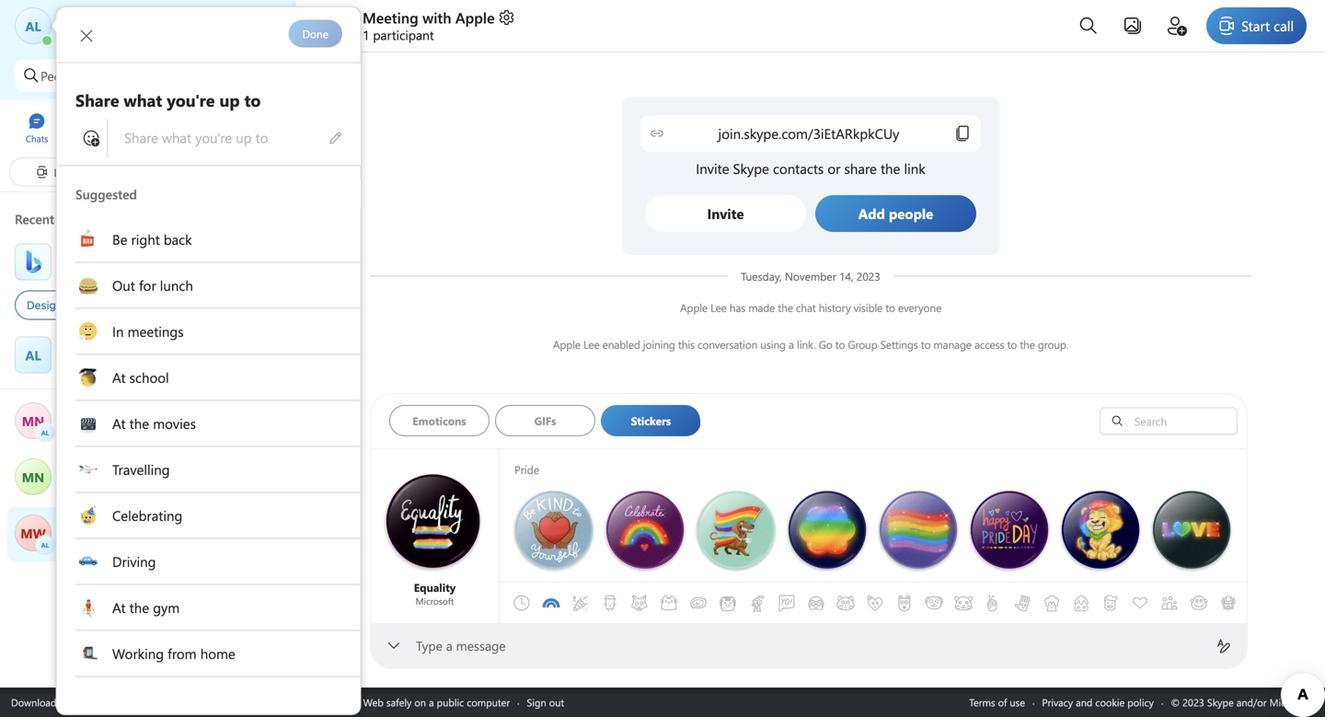 Task type: locate. For each thing, give the bounding box(es) containing it.
and
[[1076, 696, 1093, 709]]

joining
[[643, 337, 676, 352]]

lee for enabled joining this conversation using a link. go to group settings to manage access to the group.
[[584, 337, 600, 352]]

to right "go"
[[836, 337, 845, 352]]

0 horizontal spatial apple
[[456, 7, 495, 27]]

privacy and cookie policy
[[1043, 696, 1154, 709]]

privacy
[[1043, 696, 1074, 709]]

lee
[[711, 300, 727, 315], [584, 337, 600, 352]]

lee left enabled
[[584, 337, 600, 352]]

0 vertical spatial apple
[[456, 7, 495, 27]]

0 vertical spatial this
[[88, 264, 107, 281]]

policy
[[1128, 696, 1154, 709]]

download desktop app link
[[11, 696, 117, 709]]

using
[[290, 696, 316, 709]]

no
[[79, 478, 96, 495]]

app
[[99, 696, 117, 709]]

a left logo
[[65, 299, 71, 312]]

[draft] ``````
[[61, 356, 114, 373]]

apple
[[456, 7, 495, 27], [680, 300, 708, 315], [553, 337, 581, 352]]

terms
[[970, 696, 996, 709]]

download
[[11, 696, 57, 709]]

history
[[819, 300, 851, 315]]

with
[[423, 7, 452, 27]]

sign out
[[527, 696, 565, 709]]

sign
[[527, 696, 547, 709]]

1 vertical spatial apple
[[680, 300, 708, 315]]

set a status button
[[59, 26, 241, 45]]

out
[[549, 696, 565, 709]]

1 horizontal spatial this
[[678, 337, 695, 352]]

hey,
[[61, 264, 84, 281]]

status
[[86, 30, 115, 45]]

download desktop app
[[11, 696, 117, 709]]

type
[[416, 637, 443, 654]]

apple lee has made the chat history visible to everyone
[[680, 300, 942, 315]]

for left web at the bottom left of the page
[[348, 696, 361, 709]]

people,
[[41, 67, 82, 84]]

the left chat
[[778, 300, 793, 315]]

1 vertical spatial the
[[1020, 337, 1036, 352]]

1 horizontal spatial for
[[348, 696, 361, 709]]

0 vertical spatial the
[[778, 300, 793, 315]]

to
[[886, 300, 896, 315], [836, 337, 845, 352], [921, 337, 931, 352], [1008, 337, 1017, 352]]

manage
[[934, 337, 972, 352]]

no answer
[[79, 478, 138, 495]]

of
[[999, 696, 1008, 709]]

is
[[111, 264, 119, 281]]

tab list
[[0, 104, 296, 155], [389, 405, 1068, 442], [507, 583, 1326, 623]]

2 horizontal spatial apple
[[680, 300, 708, 315]]

this
[[88, 264, 107, 281], [678, 337, 695, 352]]

0 horizontal spatial lee
[[584, 337, 600, 352]]

enabled
[[603, 337, 641, 352]]

logo
[[74, 299, 97, 312]]

1 horizontal spatial lee
[[711, 300, 727, 315]]

0 vertical spatial for
[[100, 299, 114, 312]]

sign out link
[[527, 696, 565, 709]]

group
[[848, 337, 878, 352]]

the left group.
[[1020, 337, 1036, 352]]

1 horizontal spatial apple
[[553, 337, 581, 352]]

design
[[27, 299, 62, 312]]

terms of use
[[970, 696, 1026, 709]]

1 vertical spatial this
[[678, 337, 695, 352]]

lee left has
[[711, 300, 727, 315]]

apple lee enabled joining this conversation using a link. go to group settings to manage access to the group.
[[553, 337, 1069, 352]]

this right joining
[[678, 337, 695, 352]]

has
[[730, 300, 746, 315]]

!
[[147, 264, 150, 281]]

a left coffee
[[117, 299, 123, 312]]

1 vertical spatial lee
[[584, 337, 600, 352]]

can
[[182, 264, 202, 281]]

for right logo
[[100, 299, 114, 312]]

0 horizontal spatial this
[[88, 264, 107, 281]]

meeting with apple
[[363, 7, 495, 27]]

meeting with apple button
[[363, 7, 516, 27]]

visible
[[854, 300, 883, 315]]

safely
[[387, 696, 412, 709]]

for
[[100, 299, 114, 312], [348, 696, 361, 709]]

meeting
[[363, 7, 419, 27]]

a right set
[[77, 30, 83, 45]]

on
[[415, 696, 426, 709]]

0 vertical spatial lee
[[711, 300, 727, 315]]

type a message
[[416, 637, 506, 654]]

cookie
[[1096, 696, 1125, 709]]

a left "link."
[[789, 337, 794, 352]]

Type a message text field
[[417, 637, 1202, 656]]

settings
[[881, 337, 919, 352]]

this left is
[[88, 264, 107, 281]]

privacy and cookie policy link
[[1043, 696, 1154, 709]]

a inside button
[[77, 30, 83, 45]]

apple left enabled
[[553, 337, 581, 352]]

groups,
[[85, 67, 128, 84]]

a right type
[[446, 637, 453, 654]]

the
[[778, 300, 793, 315], [1020, 337, 1036, 352]]

public
[[437, 696, 464, 709]]

2 vertical spatial apple
[[553, 337, 581, 352]]

people, groups, messages, web
[[41, 67, 216, 84]]

apple right with
[[456, 7, 495, 27]]

a
[[77, 30, 83, 45], [65, 299, 71, 312], [117, 299, 123, 312], [789, 337, 794, 352], [446, 637, 453, 654], [429, 696, 434, 709]]

apple left has
[[680, 300, 708, 315]]



Task type: describe. For each thing, give the bounding box(es) containing it.
design a logo for a coffee shop
[[27, 299, 187, 312]]

1 horizontal spatial the
[[1020, 337, 1036, 352]]

people, groups, messages, web button
[[15, 59, 244, 92]]

go
[[819, 337, 833, 352]]

a right on
[[429, 696, 434, 709]]

coffee
[[126, 299, 159, 312]]

hey, this is bing ! how can i help you today?
[[61, 264, 303, 281]]

0 horizontal spatial for
[[100, 299, 114, 312]]

message
[[456, 637, 506, 654]]

i
[[205, 264, 208, 281]]

to right settings
[[921, 337, 931, 352]]

bing
[[122, 264, 147, 281]]

Edit mood message text field
[[122, 128, 325, 148]]

answer
[[99, 478, 138, 495]]

apple for apple lee has made the chat history visible to everyone
[[680, 300, 708, 315]]

use
[[1010, 696, 1026, 709]]

to right visible
[[886, 300, 896, 315]]

everyone
[[899, 300, 942, 315]]

0 horizontal spatial the
[[778, 300, 793, 315]]

chat
[[796, 300, 816, 315]]

today?
[[263, 264, 299, 281]]

access
[[975, 337, 1005, 352]]

2 vertical spatial tab list
[[507, 583, 1326, 623]]

apple for apple lee enabled joining this conversation using a link. go to group settings to manage access to the group.
[[553, 337, 581, 352]]

[draft]
[[61, 356, 95, 373]]

web
[[363, 696, 384, 709]]

using skype for web safely on a public computer
[[290, 696, 510, 709]]

shop
[[162, 299, 187, 312]]

you
[[239, 264, 259, 281]]

help
[[212, 264, 236, 281]]

1 vertical spatial for
[[348, 696, 361, 709]]

terms of use link
[[970, 696, 1026, 709]]

group.
[[1038, 337, 1069, 352]]

using
[[761, 337, 786, 352]]

desktop
[[59, 696, 96, 709]]

no answer button
[[0, 451, 296, 505]]

messages,
[[131, 67, 189, 84]]

Search text field
[[1131, 413, 1233, 430]]

0 vertical spatial tab list
[[0, 104, 296, 155]]

made
[[749, 300, 775, 315]]

set a status
[[59, 30, 115, 45]]

lee for has made the chat history visible to everyone
[[711, 300, 727, 315]]

using skype for web safely on a public computer link
[[290, 696, 510, 709]]

``````
[[95, 356, 114, 373]]

computer
[[467, 696, 510, 709]]

1 vertical spatial tab list
[[389, 405, 1068, 442]]

to right access
[[1008, 337, 1017, 352]]

conversation
[[698, 337, 758, 352]]

how
[[154, 264, 179, 281]]

skype
[[319, 696, 345, 709]]

link.
[[797, 337, 816, 352]]

set
[[59, 30, 74, 45]]

web
[[193, 67, 216, 84]]



Task type: vqa. For each thing, say whether or not it's contained in the screenshot.
set
yes



